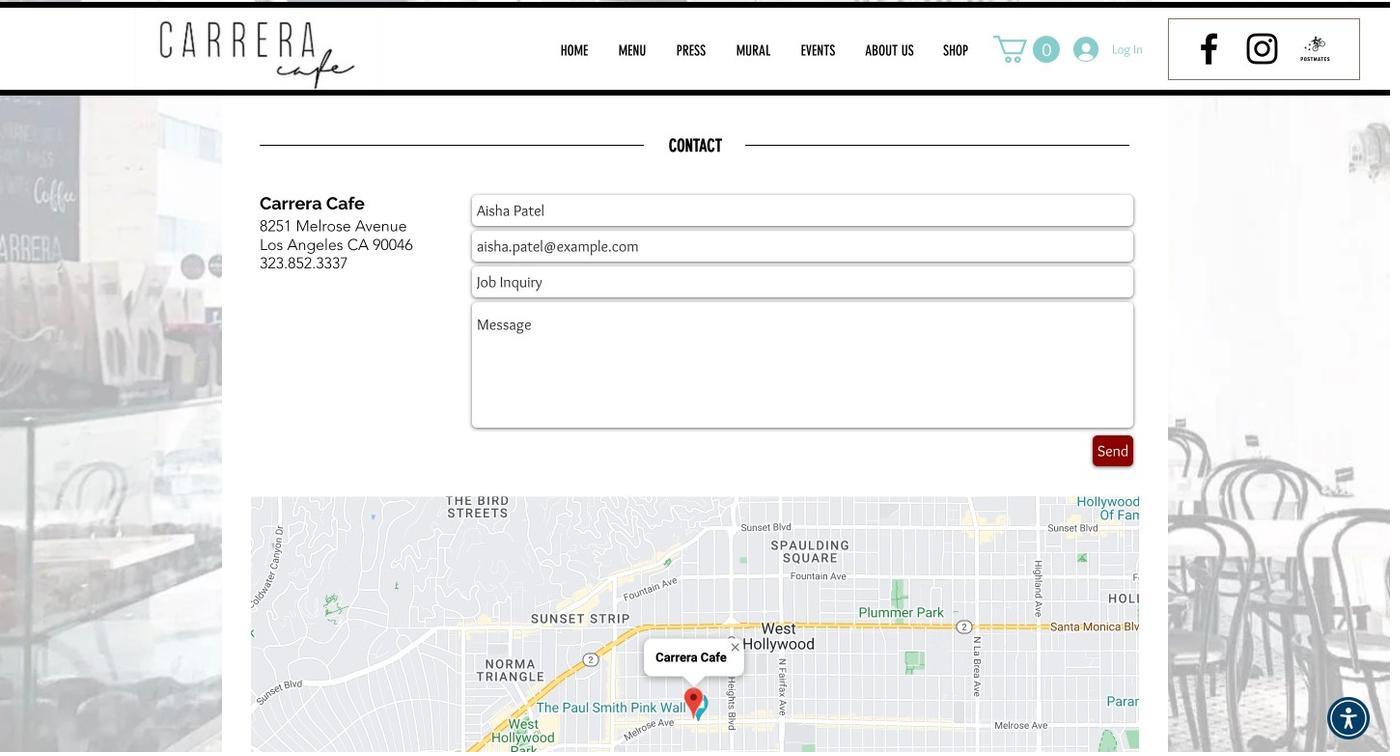 Task type: describe. For each thing, give the bounding box(es) containing it.
Name * text field
[[472, 195, 1134, 226]]

Email * email field
[[472, 231, 1134, 262]]

Subject text field
[[472, 267, 1134, 298]]



Task type: locate. For each thing, give the bounding box(es) containing it.
postmates_logo_black_500x500.553e283cf409f image
[[1295, 28, 1337, 70]]

google maps element
[[251, 497, 1140, 752]]

black facebook icon image
[[1189, 28, 1231, 70]]

social bar element
[[1189, 28, 1337, 70]]

black instagram icon image
[[1242, 28, 1284, 70]]

Message text field
[[472, 302, 1134, 428]]



